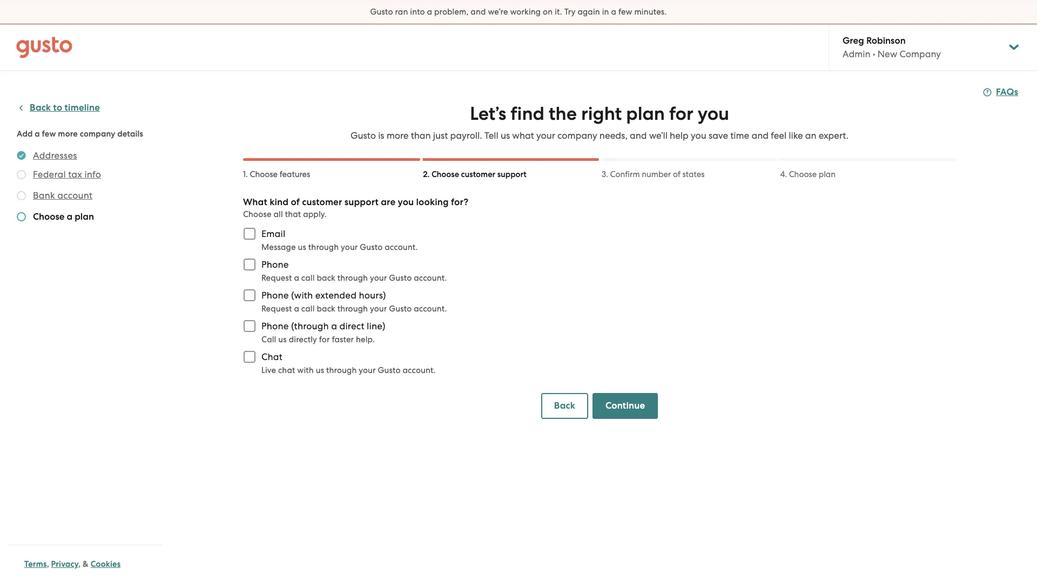 Task type: describe. For each thing, give the bounding box(es) containing it.
a right add at the top of page
[[35, 129, 40, 139]]

extended
[[315, 290, 357, 301]]

on
[[543, 7, 553, 17]]

2 horizontal spatial and
[[752, 130, 769, 141]]

us right the message
[[298, 243, 306, 252]]

problem,
[[434, 7, 469, 17]]

confirm
[[610, 170, 640, 179]]

support inside what kind of customer support are you looking for? choose all that apply.
[[344, 197, 379, 208]]

1 horizontal spatial few
[[618, 7, 632, 17]]

back for phone
[[317, 273, 335, 283]]

let's
[[470, 103, 506, 125]]

choose a plan list
[[17, 149, 158, 226]]

back to timeline
[[30, 102, 100, 113]]

account. for phone (with extended hours)
[[414, 304, 447, 314]]

bank account
[[33, 190, 93, 201]]

continue
[[606, 400, 645, 412]]

company inside let's find the right plan for you gusto is more than just payroll. tell us what your company needs, and we'll help you save time and feel like an expert.
[[557, 130, 597, 141]]

for?
[[451, 197, 468, 208]]

1 horizontal spatial and
[[630, 130, 647, 141]]

than
[[411, 130, 431, 141]]

back for phone (with extended hours)
[[317, 304, 335, 314]]

(with
[[291, 290, 313, 301]]

find
[[511, 103, 544, 125]]

live chat with us through your gusto account.
[[261, 366, 436, 375]]

right
[[581, 103, 622, 125]]

of for kind
[[291, 197, 300, 208]]

minutes.
[[634, 7, 667, 17]]

number
[[642, 170, 671, 179]]

through for phone (with extended hours)
[[337, 304, 368, 314]]

expert.
[[819, 130, 849, 141]]

terms link
[[24, 560, 47, 569]]

we're
[[488, 7, 508, 17]]

2 check image from the top
[[17, 212, 26, 221]]

faqs button
[[983, 86, 1018, 99]]

save
[[709, 130, 728, 141]]

message
[[261, 243, 296, 252]]

looking
[[416, 197, 449, 208]]

your for chat
[[359, 366, 376, 375]]

Chat checkbox
[[238, 345, 261, 369]]

addresses button
[[33, 149, 77, 162]]

it.
[[555, 7, 562, 17]]

call us directly for faster help.
[[261, 335, 375, 345]]

gusto ran into a problem, and we're working on it. try again in a few minutes.
[[370, 7, 667, 17]]

federal
[[33, 169, 66, 180]]

company
[[900, 49, 941, 59]]

details
[[117, 129, 143, 139]]

circle check image
[[17, 149, 26, 162]]

0 vertical spatial support
[[497, 170, 527, 179]]

bank account button
[[33, 189, 93, 202]]

help.
[[356, 335, 375, 345]]

choose plan
[[789, 170, 836, 179]]

terms
[[24, 560, 47, 569]]

like
[[789, 130, 803, 141]]

hours)
[[359, 290, 386, 301]]

directly
[[289, 335, 317, 345]]

that
[[285, 210, 301, 219]]

help
[[670, 130, 689, 141]]

choose for choose customer support
[[432, 170, 459, 179]]

needs,
[[599, 130, 628, 141]]

plan inside let's find the right plan for you gusto is more than just payroll. tell us what your company needs, and we'll help you save time and feel like an expert.
[[626, 103, 665, 125]]

with
[[297, 366, 314, 375]]

choose features
[[250, 170, 310, 179]]

cookies button
[[91, 558, 121, 571]]

faqs
[[996, 86, 1018, 98]]

plan inside list
[[75, 211, 94, 223]]

1 vertical spatial you
[[691, 130, 706, 141]]

Phone checkbox
[[238, 253, 261, 277]]

addresses
[[33, 150, 77, 161]]

ran
[[395, 7, 408, 17]]

choose for choose a plan
[[33, 211, 64, 223]]

try
[[564, 7, 576, 17]]

greg
[[843, 35, 864, 46]]

what
[[512, 130, 534, 141]]

0 horizontal spatial few
[[42, 129, 56, 139]]

0 horizontal spatial for
[[319, 335, 330, 345]]

2 , from the left
[[78, 560, 81, 569]]

phone (through a direct line)
[[261, 321, 385, 332]]

phone (with extended hours)
[[261, 290, 386, 301]]

choose a plan
[[33, 211, 94, 223]]

chat
[[261, 352, 282, 362]]

a inside list
[[67, 211, 72, 223]]

1 vertical spatial plan
[[819, 170, 836, 179]]

just
[[433, 130, 448, 141]]

bank
[[33, 190, 55, 201]]

apply.
[[303, 210, 327, 219]]

0 horizontal spatial company
[[80, 129, 115, 139]]

kind
[[270, 197, 289, 208]]

back for back to timeline
[[30, 102, 51, 113]]

an
[[805, 130, 816, 141]]

we'll
[[649, 130, 668, 141]]

account
[[57, 190, 93, 201]]

0 vertical spatial customer
[[461, 170, 495, 179]]

phone for phone
[[261, 259, 289, 270]]

live
[[261, 366, 276, 375]]

back to timeline button
[[17, 102, 100, 115]]

timeline
[[65, 102, 100, 113]]

to
[[53, 102, 62, 113]]

choose customer support
[[432, 170, 527, 179]]

you for for
[[698, 103, 729, 125]]

Phone (with extended hours) checkbox
[[238, 284, 261, 307]]

feel
[[771, 130, 787, 141]]

a up (with
[[294, 273, 299, 283]]

a up faster
[[331, 321, 337, 332]]

is
[[378, 130, 384, 141]]



Task type: vqa. For each thing, say whether or not it's contained in the screenshot.
top the locations
no



Task type: locate. For each thing, give the bounding box(es) containing it.
0 horizontal spatial back
[[30, 102, 51, 113]]

choose up what
[[250, 170, 278, 179]]

us right tell
[[501, 130, 510, 141]]

phone
[[261, 259, 289, 270], [261, 290, 289, 301], [261, 321, 289, 332]]

phone for phone (through a direct line)
[[261, 321, 289, 332]]

message us through your gusto account.
[[261, 243, 418, 252]]

your for phone
[[370, 273, 387, 283]]

2 request a call back through your gusto account. from the top
[[261, 304, 447, 314]]

0 vertical spatial check image
[[17, 170, 26, 179]]

federal tax info
[[33, 169, 101, 180]]

a
[[427, 7, 432, 17], [611, 7, 616, 17], [35, 129, 40, 139], [67, 211, 72, 223], [294, 273, 299, 283], [294, 304, 299, 314], [331, 321, 337, 332]]

back down the phone (with extended hours)
[[317, 304, 335, 314]]

request up (with
[[261, 273, 292, 283]]

line)
[[367, 321, 385, 332]]

choose down what
[[243, 210, 272, 219]]

us right the "with"
[[316, 366, 324, 375]]

and
[[471, 7, 486, 17], [630, 130, 647, 141], [752, 130, 769, 141]]

plan down expert. at the top
[[819, 170, 836, 179]]

phone up call
[[261, 321, 289, 332]]

payroll.
[[450, 130, 482, 141]]

for
[[669, 103, 693, 125], [319, 335, 330, 345]]

3 phone from the top
[[261, 321, 289, 332]]

0 vertical spatial request
[[261, 273, 292, 283]]

2 call from the top
[[301, 304, 315, 314]]

0 vertical spatial few
[[618, 7, 632, 17]]

call
[[261, 335, 276, 345]]

, left &
[[78, 560, 81, 569]]

request a call back through your gusto account. up extended
[[261, 273, 447, 283]]

account. for chat
[[403, 366, 436, 375]]

Email checkbox
[[238, 222, 261, 246]]

customer
[[461, 170, 495, 179], [302, 197, 342, 208]]

2 request from the top
[[261, 304, 292, 314]]

your
[[536, 130, 555, 141], [341, 243, 358, 252], [370, 273, 387, 283], [370, 304, 387, 314], [359, 366, 376, 375]]

0 horizontal spatial and
[[471, 7, 486, 17]]

are
[[381, 197, 396, 208]]

you
[[698, 103, 729, 125], [691, 130, 706, 141], [398, 197, 414, 208]]

and left 'we're'
[[471, 7, 486, 17]]

choose for choose features
[[250, 170, 278, 179]]

1 check image from the top
[[17, 170, 26, 179]]

a right the into
[[427, 7, 432, 17]]

through down apply. in the top left of the page
[[308, 243, 339, 252]]

choose down like
[[789, 170, 817, 179]]

federal tax info button
[[33, 168, 101, 181]]

0 horizontal spatial plan
[[75, 211, 94, 223]]

request a call back through your gusto account. for phone (with extended hours)
[[261, 304, 447, 314]]

more inside let's find the right plan for you gusto is more than just payroll. tell us what your company needs, and we'll help you save time and feel like an expert.
[[387, 130, 409, 141]]

tell
[[484, 130, 498, 141]]

1 vertical spatial of
[[291, 197, 300, 208]]

a down (with
[[294, 304, 299, 314]]

customer up the for?
[[461, 170, 495, 179]]

gusto inside let's find the right plan for you gusto is more than just payroll. tell us what your company needs, and we'll help you save time and feel like an expert.
[[351, 130, 376, 141]]

request
[[261, 273, 292, 283], [261, 304, 292, 314]]

company down the
[[557, 130, 597, 141]]

through up extended
[[337, 273, 368, 283]]

phone left (with
[[261, 290, 289, 301]]

1 vertical spatial support
[[344, 197, 379, 208]]

account.
[[385, 243, 418, 252], [414, 273, 447, 283], [414, 304, 447, 314], [403, 366, 436, 375]]

you inside what kind of customer support are you looking for? choose all that apply.
[[398, 197, 414, 208]]

faster
[[332, 335, 354, 345]]

0 vertical spatial request a call back through your gusto account.
[[261, 273, 447, 283]]

1 horizontal spatial for
[[669, 103, 693, 125]]

more up addresses button
[[58, 129, 78, 139]]

check image
[[17, 170, 26, 179], [17, 212, 26, 221]]

phone for phone (with extended hours)
[[261, 290, 289, 301]]

more
[[58, 129, 78, 139], [387, 130, 409, 141]]

your down hours)
[[370, 304, 387, 314]]

back up the phone (with extended hours)
[[317, 273, 335, 283]]

few right in
[[618, 7, 632, 17]]

1 phone from the top
[[261, 259, 289, 270]]

2 phone from the top
[[261, 290, 289, 301]]

1 vertical spatial call
[[301, 304, 315, 314]]

the
[[549, 103, 577, 125]]

0 vertical spatial plan
[[626, 103, 665, 125]]

1 vertical spatial customer
[[302, 197, 342, 208]]

terms , privacy , & cookies
[[24, 560, 121, 569]]

your inside let's find the right plan for you gusto is more than just payroll. tell us what your company needs, and we'll help you save time and feel like an expert.
[[536, 130, 555, 141]]

for up help
[[669, 103, 693, 125]]

support down what
[[497, 170, 527, 179]]

your for phone (with extended hours)
[[370, 304, 387, 314]]

0 vertical spatial back
[[30, 102, 51, 113]]

1 call from the top
[[301, 273, 315, 283]]

let's find the right plan for you gusto is more than just payroll. tell us what your company needs, and we'll help you save time and feel like an expert.
[[351, 103, 849, 141]]

0 vertical spatial call
[[301, 273, 315, 283]]

2 vertical spatial you
[[398, 197, 414, 208]]

call for phone (with extended hours)
[[301, 304, 315, 314]]

your down what kind of customer support are you looking for? choose all that apply.
[[341, 243, 358, 252]]

0 horizontal spatial customer
[[302, 197, 342, 208]]

1 request a call back through your gusto account. from the top
[[261, 273, 447, 283]]

features
[[280, 170, 310, 179]]

and left we'll
[[630, 130, 647, 141]]

a right in
[[611, 7, 616, 17]]

greg robinson admin • new company
[[843, 35, 941, 59]]

0 vertical spatial back
[[317, 273, 335, 283]]

your up hours)
[[370, 273, 387, 283]]

info
[[84, 169, 101, 180]]

continue button
[[593, 393, 658, 419]]

1 horizontal spatial back
[[554, 400, 575, 412]]

0 horizontal spatial of
[[291, 197, 300, 208]]

cookies
[[91, 560, 121, 569]]

us
[[501, 130, 510, 141], [298, 243, 306, 252], [278, 335, 287, 345], [316, 366, 324, 375]]

1 vertical spatial for
[[319, 335, 330, 345]]

1 horizontal spatial support
[[497, 170, 527, 179]]

through up direct
[[337, 304, 368, 314]]

0 vertical spatial phone
[[261, 259, 289, 270]]

add
[[17, 129, 33, 139]]

back button
[[541, 393, 588, 419]]

1 horizontal spatial ,
[[78, 560, 81, 569]]

you right help
[[691, 130, 706, 141]]

in
[[602, 7, 609, 17]]

all
[[274, 210, 283, 219]]

0 horizontal spatial more
[[58, 129, 78, 139]]

you for are
[[398, 197, 414, 208]]

(through
[[291, 321, 329, 332]]

privacy link
[[51, 560, 78, 569]]

privacy
[[51, 560, 78, 569]]

0 vertical spatial of
[[673, 170, 681, 179]]

company
[[80, 129, 115, 139], [557, 130, 597, 141]]

1 vertical spatial request a call back through your gusto account.
[[261, 304, 447, 314]]

0 horizontal spatial support
[[344, 197, 379, 208]]

check image
[[17, 191, 26, 200]]

check image down check image
[[17, 212, 26, 221]]

home image
[[16, 36, 72, 58]]

1 horizontal spatial of
[[673, 170, 681, 179]]

0 vertical spatial you
[[698, 103, 729, 125]]

us inside let's find the right plan for you gusto is more than just payroll. tell us what your company needs, and we'll help you save time and feel like an expert.
[[501, 130, 510, 141]]

working
[[510, 7, 541, 17]]

1 horizontal spatial company
[[557, 130, 597, 141]]

1 horizontal spatial more
[[387, 130, 409, 141]]

robinson
[[866, 35, 906, 46]]

choose down bank
[[33, 211, 64, 223]]

choose inside what kind of customer support are you looking for? choose all that apply.
[[243, 210, 272, 219]]

your right what
[[536, 130, 555, 141]]

back
[[317, 273, 335, 283], [317, 304, 335, 314]]

check image down circle check image
[[17, 170, 26, 179]]

1 vertical spatial few
[[42, 129, 56, 139]]

1 vertical spatial check image
[[17, 212, 26, 221]]

request for phone (with extended hours)
[[261, 304, 292, 314]]

add a few more company details
[[17, 129, 143, 139]]

time
[[730, 130, 749, 141]]

more right is
[[387, 130, 409, 141]]

plan
[[626, 103, 665, 125], [819, 170, 836, 179], [75, 211, 94, 223]]

0 vertical spatial for
[[669, 103, 693, 125]]

0 horizontal spatial ,
[[47, 560, 49, 569]]

you right are
[[398, 197, 414, 208]]

2 vertical spatial plan
[[75, 211, 94, 223]]

1 request from the top
[[261, 273, 292, 283]]

into
[[410, 7, 425, 17]]

2 horizontal spatial plan
[[819, 170, 836, 179]]

1 vertical spatial phone
[[261, 290, 289, 301]]

of for number
[[673, 170, 681, 179]]

request for phone
[[261, 273, 292, 283]]

you up the save
[[698, 103, 729, 125]]

, left the privacy link
[[47, 560, 49, 569]]

customer inside what kind of customer support are you looking for? choose all that apply.
[[302, 197, 342, 208]]

through for phone
[[337, 273, 368, 283]]

a down account
[[67, 211, 72, 223]]

of inside what kind of customer support are you looking for? choose all that apply.
[[291, 197, 300, 208]]

what
[[243, 197, 267, 208]]

few up addresses button
[[42, 129, 56, 139]]

through down faster
[[326, 366, 357, 375]]

1 horizontal spatial customer
[[461, 170, 495, 179]]

request a call back through your gusto account. for phone
[[261, 273, 447, 283]]

email
[[261, 228, 285, 239]]

for down the phone (through a direct line)
[[319, 335, 330, 345]]

direct
[[340, 321, 364, 332]]

plan up we'll
[[626, 103, 665, 125]]

1 horizontal spatial plan
[[626, 103, 665, 125]]

choose for choose plan
[[789, 170, 817, 179]]

of left states
[[673, 170, 681, 179]]

choose inside list
[[33, 211, 64, 223]]

1 , from the left
[[47, 560, 49, 569]]

gusto
[[370, 7, 393, 17], [351, 130, 376, 141], [360, 243, 383, 252], [389, 273, 412, 283], [389, 304, 412, 314], [378, 366, 401, 375]]

call up (with
[[301, 273, 315, 283]]

&
[[83, 560, 89, 569]]

admin
[[843, 49, 870, 59]]

your down help.
[[359, 366, 376, 375]]

chat
[[278, 366, 295, 375]]

Phone (through a direct line) checkbox
[[238, 314, 261, 338]]

new
[[878, 49, 897, 59]]

through for chat
[[326, 366, 357, 375]]

plan down account
[[75, 211, 94, 223]]

of up that in the top of the page
[[291, 197, 300, 208]]

•
[[873, 49, 875, 59]]

us right call
[[278, 335, 287, 345]]

what kind of customer support are you looking for? choose all that apply.
[[243, 197, 468, 219]]

for inside let's find the right plan for you gusto is more than just payroll. tell us what your company needs, and we'll help you save time and feel like an expert.
[[669, 103, 693, 125]]

company down timeline
[[80, 129, 115, 139]]

support left are
[[344, 197, 379, 208]]

again
[[578, 7, 600, 17]]

account. for phone
[[414, 273, 447, 283]]

request a call back through your gusto account.
[[261, 273, 447, 283], [261, 304, 447, 314]]

phone down the message
[[261, 259, 289, 270]]

tax
[[68, 169, 82, 180]]

back for back
[[554, 400, 575, 412]]

2 back from the top
[[317, 304, 335, 314]]

2 vertical spatial phone
[[261, 321, 289, 332]]

request a call back through your gusto account. up direct
[[261, 304, 447, 314]]

call for phone
[[301, 273, 315, 283]]

confirm number of states
[[610, 170, 705, 179]]

and left feel
[[752, 130, 769, 141]]

1 vertical spatial request
[[261, 304, 292, 314]]

call
[[301, 273, 315, 283], [301, 304, 315, 314]]

1 vertical spatial back
[[554, 400, 575, 412]]

call down (with
[[301, 304, 315, 314]]

customer up apply. in the top left of the page
[[302, 197, 342, 208]]

choose up the looking
[[432, 170, 459, 179]]

request down (with
[[261, 304, 292, 314]]

few
[[618, 7, 632, 17], [42, 129, 56, 139]]

1 back from the top
[[317, 273, 335, 283]]

1 vertical spatial back
[[317, 304, 335, 314]]



